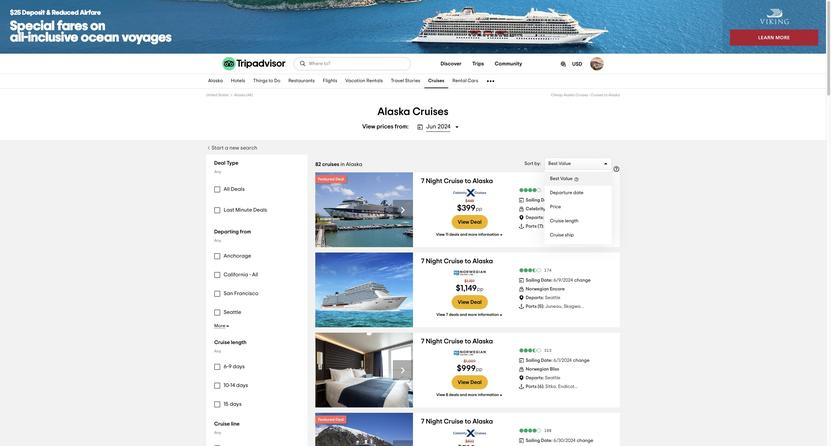 Task type: describe. For each thing, give the bounding box(es) containing it.
days for 6-9 days
[[233, 364, 245, 370]]

california - all
[[224, 272, 258, 278]]

10-14 days
[[224, 383, 248, 389]]

norwegian encore
[[526, 287, 565, 292]]

discover
[[441, 61, 462, 67]]

more for $399
[[468, 233, 478, 237]]

hotels
[[231, 79, 245, 83]]

date: for sailing date: 6/9/2024 change
[[541, 278, 553, 283]]

cheap alaska cruises - cruises to alaska
[[551, 93, 620, 97]]

163
[[544, 188, 552, 192]]

1 vertical spatial cruise length
[[214, 340, 247, 346]]

5
[[539, 305, 542, 309]]

Search search field
[[309, 61, 405, 67]]

sailing for sailing date: 6/30/2024 change
[[526, 439, 540, 444]]

sitka,
[[545, 385, 557, 390]]

usd
[[572, 61, 582, 67]]

313 link
[[519, 349, 552, 353]]

sort
[[525, 162, 534, 166]]

night for $399
[[426, 178, 442, 185]]

82 cruises in alaska
[[315, 162, 362, 167]]

6-9 days
[[224, 364, 245, 370]]

1 vertical spatial best
[[550, 177, 559, 181]]

any for cruise line
[[214, 431, 221, 435]]

departing from
[[214, 229, 251, 235]]

$1,159
[[465, 279, 475, 283]]

cruises
[[322, 162, 339, 167]]

california
[[224, 272, 248, 278]]

4.0 of 5 bubbles. 188 reviews element
[[519, 429, 552, 434]]

discover button
[[435, 57, 467, 71]]

to for 163
[[465, 178, 471, 185]]

9
[[228, 364, 232, 370]]

any for departing from
[[214, 239, 221, 243]]

seattle for $999
[[545, 376, 561, 381]]

profile picture image
[[590, 57, 604, 71]]

jun 2024
[[426, 124, 450, 130]]

( for $399
[[538, 224, 539, 229]]

7 night cruise to alaska for $1,149
[[421, 258, 493, 265]]

cruise left 'line'
[[214, 422, 230, 427]]

travel stories
[[391, 79, 420, 83]]

departs: for $999
[[526, 376, 544, 381]]

6/1/2024
[[554, 359, 572, 363]]

rental cars
[[453, 79, 478, 83]]

change for $999
[[573, 359, 590, 363]]

163 link
[[519, 188, 552, 193]]

passage…
[[559, 224, 581, 229]]

6
[[539, 385, 542, 390]]

deals for $399
[[449, 233, 459, 237]]

vacation rentals link
[[341, 74, 387, 88]]

departs: seattle for $1,149
[[526, 296, 561, 301]]

cruises link
[[424, 74, 449, 88]]

norwegian for $1,149
[[526, 287, 549, 292]]

pp for $999
[[476, 367, 483, 372]]

10-
[[224, 383, 230, 389]]

3.5 of 5 bubbles. 313 reviews element
[[519, 349, 552, 353]]

and for $1,149
[[460, 313, 467, 317]]

0 vertical spatial length
[[565, 219, 579, 224]]

1 vertical spatial deals
[[253, 208, 267, 213]]

sailing for sailing date:
[[526, 198, 540, 203]]

0 vertical spatial -
[[589, 93, 590, 97]]

to for 313
[[465, 339, 471, 345]]

0 vertical spatial value
[[559, 162, 571, 166]]

new
[[229, 145, 239, 151]]

188 link
[[519, 429, 552, 434]]

featured deal for view
[[318, 177, 344, 181]]

cruise up the ports ( 7 ): inside passage…
[[550, 219, 564, 224]]

jun
[[426, 124, 436, 130]]

313
[[544, 349, 552, 353]]

0 vertical spatial best value
[[548, 162, 571, 166]]

celebrity summit link
[[526, 207, 564, 212]]

cheap
[[551, 93, 563, 97]]

ports ( 5 ): juneau, skagwa…
[[526, 305, 584, 309]]

view deal button for $1,149
[[452, 296, 488, 310]]

1 vertical spatial all
[[252, 272, 258, 278]]

view deal for $1,149
[[458, 300, 482, 305]]

( for $999
[[538, 385, 539, 390]]

sailing for sailing date: 6/1/2024 change
[[526, 359, 540, 363]]

(ak)
[[246, 93, 253, 97]]

summit
[[547, 207, 562, 212]]

1 vertical spatial best value
[[550, 177, 573, 181]]

deal type
[[214, 161, 238, 166]]

view 8 deals and more information
[[436, 393, 499, 397]]

restaurants link
[[284, 74, 319, 88]]

15
[[224, 402, 229, 407]]

departs: for $1,149
[[526, 296, 544, 301]]

): for $1,149
[[542, 305, 544, 309]]

departing
[[214, 229, 239, 235]]

cars
[[468, 79, 478, 83]]

and for $399
[[460, 233, 467, 237]]

6/30/2024
[[554, 439, 576, 444]]

ports ( 6 ): sitka, endicot…
[[526, 385, 578, 390]]

$448
[[465, 199, 474, 203]]

6/9/2024
[[554, 278, 573, 283]]

sailing date: 6/9/2024 change
[[526, 278, 591, 283]]

cruise down 8
[[444, 419, 463, 426]]

0 horizontal spatial deals
[[231, 187, 245, 192]]

ship
[[565, 233, 574, 238]]

price
[[550, 205, 561, 210]]

4 7 night cruise to alaska from the top
[[421, 419, 493, 426]]

endicot…
[[558, 385, 578, 390]]

bliss
[[550, 367, 559, 372]]

trips
[[472, 61, 484, 67]]

cruise down the ports ( 7 ): inside passage…
[[550, 233, 564, 238]]

( for $1,149
[[538, 305, 539, 309]]

82
[[315, 162, 321, 167]]

7 night cruise to alaska link for $999
[[421, 339, 493, 345]]

search image
[[300, 60, 306, 67]]

alaska link
[[204, 74, 227, 88]]

celebrity summit
[[526, 207, 562, 212]]

ports for $399
[[526, 224, 537, 229]]

things to do
[[253, 79, 280, 83]]

departs: vancouver
[[526, 216, 568, 220]]

7 night cruise to alaska for $999
[[421, 339, 493, 345]]

): for $999
[[542, 385, 544, 390]]

restaurants
[[288, 79, 315, 83]]

cruise down more
[[214, 340, 230, 346]]

188
[[544, 429, 552, 433]]

cruises right cheap
[[576, 93, 588, 97]]

departs: for $399
[[526, 216, 544, 220]]

$833
[[465, 440, 474, 444]]

7 night cruise to alaska link for $399
[[421, 178, 493, 185]]

travel
[[391, 79, 404, 83]]

prices
[[377, 124, 394, 130]]

cruise up the $1,009 $999 pp on the right of the page
[[444, 339, 463, 345]]

date: for sailing date:
[[541, 198, 553, 203]]

6-
[[224, 364, 228, 370]]

sailing date: 6/1/2024 change
[[526, 359, 590, 363]]

2024
[[438, 124, 450, 130]]

cruise up $448 $399 pp
[[444, 178, 463, 185]]



Task type: locate. For each thing, give the bounding box(es) containing it.
deals right the "11"
[[449, 233, 459, 237]]

to for 174
[[465, 258, 471, 265]]

- right california
[[249, 272, 251, 278]]

1 vertical spatial featured deal
[[318, 418, 344, 422]]

2 vertical spatial view deal button
[[452, 376, 488, 390]]

14
[[230, 383, 235, 389]]

view deal up view 7 deals and more information
[[458, 300, 482, 305]]

1 ( from the top
[[538, 224, 539, 229]]

view deal up view 11 deals and more information
[[458, 220, 482, 225]]

1 any from the top
[[214, 170, 221, 174]]

1 vertical spatial more
[[468, 313, 477, 317]]

and down $1,149
[[460, 313, 467, 317]]

pp right $1,149
[[477, 287, 484, 292]]

san francisco
[[224, 291, 258, 297]]

2 departs: from the top
[[526, 296, 544, 301]]

cruise down the "11"
[[444, 258, 463, 265]]

2 vertical spatial ):
[[542, 385, 544, 390]]

days for 10-14 days
[[236, 383, 248, 389]]

1 vertical spatial -
[[249, 272, 251, 278]]

1 night from the top
[[426, 178, 442, 185]]

None search field
[[294, 58, 410, 70]]

view 7 deals and more information
[[437, 313, 499, 317]]

0 vertical spatial and
[[460, 233, 467, 237]]

0 vertical spatial norwegian
[[526, 287, 549, 292]]

0 vertical spatial best
[[548, 162, 558, 166]]

ports for $999
[[526, 385, 537, 390]]

2 ( from the top
[[538, 305, 539, 309]]

3 view deal button from the top
[[452, 376, 488, 390]]

alaska
[[208, 79, 223, 83], [234, 93, 246, 97], [564, 93, 575, 97], [609, 93, 620, 97], [378, 106, 410, 117], [346, 162, 362, 167], [473, 178, 493, 185], [473, 258, 493, 265], [473, 339, 493, 345], [473, 419, 493, 426]]

any down more
[[214, 350, 221, 354]]

0 horizontal spatial length
[[231, 340, 247, 346]]

1 featured from the top
[[318, 177, 335, 181]]

): left juneau,
[[542, 305, 544, 309]]

1 vertical spatial days
[[236, 383, 248, 389]]

length up 'passage…'
[[565, 219, 579, 224]]

start a new search
[[212, 145, 257, 151]]

0 vertical spatial information
[[478, 233, 499, 237]]

more for $1,149
[[468, 313, 477, 317]]

deals right 8
[[449, 393, 459, 397]]

1 departs: seattle from the top
[[526, 296, 561, 301]]

2 vertical spatial and
[[460, 393, 467, 397]]

0 vertical spatial departs:
[[526, 216, 544, 220]]

hotels link
[[227, 74, 249, 88]]

4 date: from the top
[[541, 439, 553, 444]]

deals right minute
[[253, 208, 267, 213]]

information for $1,149
[[478, 313, 499, 317]]

0 vertical spatial cruise length
[[550, 219, 579, 224]]

$399
[[457, 205, 476, 213]]

in
[[341, 162, 345, 167]]

view 11 deals and more information
[[436, 233, 499, 237]]

date: down 188
[[541, 439, 553, 444]]

0 vertical spatial seattle
[[545, 296, 561, 301]]

1 view deal from the top
[[458, 220, 482, 225]]

2 vertical spatial seattle
[[545, 376, 561, 381]]

2 vertical spatial change
[[577, 439, 593, 444]]

view deal button up view 7 deals and more information
[[452, 296, 488, 310]]

2 vertical spatial departs:
[[526, 376, 544, 381]]

deals
[[449, 233, 459, 237], [449, 313, 459, 317], [449, 393, 459, 397]]

1 vertical spatial seattle
[[224, 310, 241, 315]]

0 vertical spatial deals
[[449, 233, 459, 237]]

by:
[[535, 162, 541, 166]]

norwegian up "5"
[[526, 287, 549, 292]]

featured deal for $833
[[318, 418, 344, 422]]

0 vertical spatial ports
[[526, 224, 537, 229]]

information for $399
[[478, 233, 499, 237]]

more
[[468, 233, 478, 237], [468, 313, 477, 317], [468, 393, 477, 397]]

alaska (ak)
[[234, 93, 253, 97]]

and right 8
[[460, 393, 467, 397]]

4 any from the top
[[214, 431, 221, 435]]

featured for $833
[[318, 418, 335, 422]]

length
[[565, 219, 579, 224], [231, 340, 247, 346]]

pp inside the $1,159 $1,149 pp
[[477, 287, 484, 292]]

):
[[542, 224, 544, 229], [542, 305, 544, 309], [542, 385, 544, 390]]

rental cars link
[[449, 74, 482, 88]]

1 horizontal spatial length
[[565, 219, 579, 224]]

0 vertical spatial featured
[[318, 177, 335, 181]]

pp for $1,149
[[477, 287, 484, 292]]

7 for 188
[[421, 419, 425, 426]]

a
[[225, 145, 228, 151]]

san
[[224, 291, 233, 297]]

departs: seattle down norwegian encore
[[526, 296, 561, 301]]

1 vertical spatial departs:
[[526, 296, 544, 301]]

united states link
[[206, 93, 229, 97]]

2 vertical spatial more
[[468, 393, 477, 397]]

2 any from the top
[[214, 239, 221, 243]]

cruises up jun
[[413, 106, 449, 117]]

1 vertical spatial information
[[478, 313, 499, 317]]

vancouver
[[545, 216, 568, 220]]

sailing down 3.5 of 5 bubbles. 313 reviews element
[[526, 359, 540, 363]]

last minute deals
[[224, 208, 267, 213]]

vacation rentals
[[345, 79, 383, 83]]

4 sailing from the top
[[526, 439, 540, 444]]

7 night cruise to alaska for $399
[[421, 178, 493, 185]]

7 night cruise to alaska link up $448
[[421, 178, 493, 185]]

any down departing
[[214, 239, 221, 243]]

sailing up celebrity
[[526, 198, 540, 203]]

3 view deal from the top
[[458, 380, 482, 386]]

2 7 night cruise to alaska from the top
[[421, 258, 493, 265]]

departure date
[[550, 191, 584, 195]]

pp
[[476, 207, 482, 212], [477, 287, 484, 292], [476, 367, 483, 372]]

sort by:
[[525, 162, 541, 166]]

norwegian bliss
[[526, 367, 559, 372]]

0 horizontal spatial all
[[224, 187, 230, 192]]

$1,009 $999 pp
[[457, 360, 483, 373]]

1 vertical spatial ):
[[542, 305, 544, 309]]

seattle for $1,149
[[545, 296, 561, 301]]

trips button
[[467, 57, 490, 71]]

and for $999
[[460, 393, 467, 397]]

best value right by:
[[548, 162, 571, 166]]

( down "departs: vancouver"
[[538, 224, 539, 229]]

change for $1,149
[[574, 278, 591, 283]]

- right cheap
[[589, 93, 590, 97]]

date: up norwegian bliss link
[[541, 359, 553, 363]]

7 night cruise to alaska up $1,009
[[421, 339, 493, 345]]

0 vertical spatial all
[[224, 187, 230, 192]]

3 7 night cruise to alaska from the top
[[421, 339, 493, 345]]

0 vertical spatial deals
[[231, 187, 245, 192]]

departs: seattle for $999
[[526, 376, 561, 381]]

date: up the celebrity summit link on the right of the page
[[541, 198, 553, 203]]

from
[[240, 229, 251, 235]]

view deal up view 8 deals and more information
[[458, 380, 482, 386]]

sailing for sailing date: 6/9/2024 change
[[526, 278, 540, 283]]

deals for $1,149
[[449, 313, 459, 317]]

start
[[212, 145, 224, 151]]

3 date: from the top
[[541, 359, 553, 363]]

7 for 174
[[421, 258, 425, 265]]

2 featured deal from the top
[[318, 418, 344, 422]]

all right california
[[252, 272, 258, 278]]

2 vertical spatial days
[[230, 402, 242, 407]]

type
[[227, 161, 238, 166]]

3 night from the top
[[426, 339, 442, 345]]

3 ports from the top
[[526, 385, 537, 390]]

length up the 6-9 days
[[231, 340, 247, 346]]

0 vertical spatial featured deal
[[318, 177, 344, 181]]

view deal button up view 11 deals and more information
[[452, 215, 488, 229]]

cruise length up 'passage…'
[[550, 219, 579, 224]]

2 night from the top
[[426, 258, 442, 265]]

advertisement region
[[0, 0, 826, 54]]

seattle up more
[[224, 310, 241, 315]]

1 vertical spatial (
[[538, 305, 539, 309]]

1 7 night cruise to alaska link from the top
[[421, 178, 493, 185]]

7 night cruise to alaska link up $1,159
[[421, 258, 493, 265]]

0 vertical spatial departs: seattle
[[526, 296, 561, 301]]

3 7 night cruise to alaska link from the top
[[421, 339, 493, 345]]

night for $1,149
[[426, 258, 442, 265]]

0 vertical spatial view deal button
[[452, 215, 488, 229]]

ports
[[526, 224, 537, 229], [526, 305, 537, 309], [526, 385, 537, 390]]

0 vertical spatial change
[[574, 278, 591, 283]]

change right 6/9/2024
[[574, 278, 591, 283]]

2 vertical spatial view deal
[[458, 380, 482, 386]]

rental
[[453, 79, 467, 83]]

1 horizontal spatial -
[[589, 93, 590, 97]]

view deal button for $399
[[452, 215, 488, 229]]

15 days
[[224, 402, 242, 407]]

7 night cruise to alaska link
[[421, 178, 493, 185], [421, 258, 493, 265], [421, 339, 493, 345], [421, 419, 493, 426]]

pp inside the $1,009 $999 pp
[[476, 367, 483, 372]]

change right 6/30/2024
[[577, 439, 593, 444]]

3.5 of 5 bubbles. 174 reviews element
[[519, 268, 552, 273]]

featured for view
[[318, 177, 335, 181]]

1 vertical spatial departs: seattle
[[526, 376, 561, 381]]

cruise ship
[[550, 233, 574, 238]]

4 7 night cruise to alaska link from the top
[[421, 419, 493, 426]]

$999
[[457, 365, 476, 373]]

7 night cruise to alaska up $448
[[421, 178, 493, 185]]

1 vertical spatial norwegian
[[526, 367, 549, 372]]

2 norwegian from the top
[[526, 367, 549, 372]]

1 vertical spatial pp
[[477, 287, 484, 292]]

7 night cruise to alaska up $833
[[421, 419, 493, 426]]

and right the "11"
[[460, 233, 467, 237]]

ports left 6
[[526, 385, 537, 390]]

1 vertical spatial change
[[573, 359, 590, 363]]

any down deal type
[[214, 170, 221, 174]]

1 sailing from the top
[[526, 198, 540, 203]]

all deals
[[224, 187, 245, 192]]

departs: down celebrity
[[526, 216, 544, 220]]

travel stories link
[[387, 74, 424, 88]]

2 vertical spatial pp
[[476, 367, 483, 372]]

sailing down the 3.5 of 5 bubbles. 174 reviews element
[[526, 278, 540, 283]]

alaska cruises
[[378, 106, 449, 117]]

0 vertical spatial ):
[[542, 224, 544, 229]]

to for 188
[[465, 419, 471, 426]]

1 vertical spatial view deal
[[458, 300, 482, 305]]

date: up 'norwegian encore' link
[[541, 278, 553, 283]]

pp for $399
[[476, 207, 482, 212]]

2 vertical spatial (
[[538, 385, 539, 390]]

more down $1,149
[[468, 313, 477, 317]]

departs: up 6
[[526, 376, 544, 381]]

$1,009
[[464, 360, 476, 364]]

7 night cruise to alaska link for $1,149
[[421, 258, 493, 265]]

3 ( from the top
[[538, 385, 539, 390]]

7 night cruise to alaska link up $1,009
[[421, 339, 493, 345]]

2 ports from the top
[[526, 305, 537, 309]]

cruises down 'profile picture'
[[591, 93, 604, 97]]

deal
[[214, 161, 225, 166], [336, 177, 344, 181], [471, 220, 482, 225], [471, 300, 482, 305], [471, 380, 482, 386], [336, 418, 344, 422]]

line
[[231, 422, 240, 427]]

view deal for $999
[[458, 380, 482, 386]]

norwegian for $999
[[526, 367, 549, 372]]

stories
[[405, 79, 420, 83]]

best value up the departure
[[550, 177, 573, 181]]

view deal button
[[452, 215, 488, 229], [452, 296, 488, 310], [452, 376, 488, 390]]

1 vertical spatial deals
[[449, 313, 459, 317]]

1 view deal button from the top
[[452, 215, 488, 229]]

1 vertical spatial value
[[560, 177, 573, 181]]

information for $999
[[478, 393, 499, 397]]

view deal button for $999
[[452, 376, 488, 390]]

1 vertical spatial and
[[460, 313, 467, 317]]

1 date: from the top
[[541, 198, 553, 203]]

( left juneau,
[[538, 305, 539, 309]]

more right the "11"
[[468, 233, 478, 237]]

start a new search link
[[206, 145, 257, 151]]

2 departs: seattle from the top
[[526, 376, 561, 381]]

1 7 night cruise to alaska from the top
[[421, 178, 493, 185]]

2 featured from the top
[[318, 418, 335, 422]]

7 night cruise to alaska link up $833
[[421, 419, 493, 426]]

sailing date: 6/30/2024 change
[[526, 439, 593, 444]]

more
[[214, 324, 225, 329]]

11
[[446, 233, 449, 237]]

0 horizontal spatial cruise length
[[214, 340, 247, 346]]

usd button
[[555, 57, 588, 71]]

and
[[460, 233, 467, 237], [460, 313, 467, 317], [460, 393, 467, 397]]

deals up minute
[[231, 187, 245, 192]]

2 view deal button from the top
[[452, 296, 488, 310]]

1 departs: from the top
[[526, 216, 544, 220]]

days right 9
[[233, 364, 245, 370]]

1 vertical spatial length
[[231, 340, 247, 346]]

deals down $1,149
[[449, 313, 459, 317]]

value right by:
[[559, 162, 571, 166]]

sailing down 188 link
[[526, 439, 540, 444]]

community button
[[490, 57, 528, 71]]

2 sailing from the top
[[526, 278, 540, 283]]

francisco
[[234, 291, 258, 297]]

any for deal type
[[214, 170, 221, 174]]

date: for sailing date: 6/30/2024 change
[[541, 439, 553, 444]]

view deal for $399
[[458, 220, 482, 225]]

seattle up ports ( 6 ): sitka, endicot…
[[545, 376, 561, 381]]

7 for 163
[[421, 178, 425, 185]]

community
[[495, 61, 522, 67]]

7 for 313
[[421, 339, 425, 345]]

7 night cruise to alaska up $1,159
[[421, 258, 493, 265]]

from:
[[395, 124, 409, 130]]

states
[[218, 93, 229, 97]]

1 horizontal spatial all
[[252, 272, 258, 278]]

best right by:
[[548, 162, 558, 166]]

norwegian left bliss
[[526, 367, 549, 372]]

night for $999
[[426, 339, 442, 345]]

days right 15
[[230, 402, 242, 407]]

2 view deal from the top
[[458, 300, 482, 305]]

things to do link
[[249, 74, 284, 88]]

cruises inside "link"
[[428, 79, 445, 83]]

1 featured deal from the top
[[318, 177, 344, 181]]

encore
[[550, 287, 565, 292]]

norwegian encore link
[[526, 287, 567, 292]]

more right 8
[[468, 393, 477, 397]]

0 vertical spatial more
[[468, 233, 478, 237]]

0 vertical spatial view deal
[[458, 220, 482, 225]]

more for $999
[[468, 393, 477, 397]]

seattle up juneau,
[[545, 296, 561, 301]]

( left the sitka, at bottom
[[538, 385, 539, 390]]

0 vertical spatial (
[[538, 224, 539, 229]]

celebrity
[[526, 207, 546, 212]]

value
[[559, 162, 571, 166], [560, 177, 573, 181]]

any down cruise line
[[214, 431, 221, 435]]

anchorage
[[224, 254, 251, 259]]

minute
[[235, 208, 252, 213]]

1 horizontal spatial cruise length
[[550, 219, 579, 224]]

days right '14'
[[236, 383, 248, 389]]

2 vertical spatial ports
[[526, 385, 537, 390]]

all up last
[[224, 187, 230, 192]]

pp right $999
[[476, 367, 483, 372]]

norwegian bliss link
[[526, 367, 561, 372]]

juneau,
[[545, 305, 563, 309]]

date: for sailing date: 6/1/2024 change
[[541, 359, 553, 363]]

united
[[206, 93, 217, 97]]

1 ports from the top
[[526, 224, 537, 229]]

pp inside $448 $399 pp
[[476, 207, 482, 212]]

0 vertical spatial days
[[233, 364, 245, 370]]

search
[[240, 145, 257, 151]]

1 vertical spatial ports
[[526, 305, 537, 309]]

departs: seattle
[[526, 296, 561, 301], [526, 376, 561, 381]]

things
[[253, 79, 268, 83]]

2 7 night cruise to alaska link from the top
[[421, 258, 493, 265]]

view prices from:
[[362, 124, 409, 130]]

1 vertical spatial view deal button
[[452, 296, 488, 310]]

(
[[538, 224, 539, 229], [538, 305, 539, 309], [538, 385, 539, 390]]

$448 $399 pp
[[457, 199, 482, 213]]

0 horizontal spatial -
[[249, 272, 251, 278]]

): for $399
[[542, 224, 544, 229]]

ports down "departs: vancouver"
[[526, 224, 537, 229]]

night
[[426, 178, 442, 185], [426, 258, 442, 265], [426, 339, 442, 345], [426, 419, 442, 426]]

1 norwegian from the top
[[526, 287, 549, 292]]

1 vertical spatial featured
[[318, 418, 335, 422]]

view deal button up view 8 deals and more information
[[452, 376, 488, 390]]

4.0 of 5 bubbles. 163 reviews element
[[519, 188, 552, 193]]

departs: up "5"
[[526, 296, 544, 301]]

tripadvisor image
[[222, 57, 285, 71]]

3 any from the top
[[214, 350, 221, 354]]

alaska (ak) link
[[234, 93, 253, 97]]

pp right the $399 at the top of the page
[[476, 207, 482, 212]]

any for cruise length
[[214, 350, 221, 354]]

flights link
[[319, 74, 341, 88]]

3 sailing from the top
[[526, 359, 540, 363]]

): left the sitka, at bottom
[[542, 385, 544, 390]]

4 night from the top
[[426, 419, 442, 426]]

2 vertical spatial information
[[478, 393, 499, 397]]

cruise length down more
[[214, 340, 247, 346]]

cruises down 'discover'
[[428, 79, 445, 83]]

featured deal
[[318, 177, 344, 181], [318, 418, 344, 422]]

): left inside
[[542, 224, 544, 229]]

3 departs: from the top
[[526, 376, 544, 381]]

last
[[224, 208, 234, 213]]

featured
[[318, 177, 335, 181], [318, 418, 335, 422]]

ports left "5"
[[526, 305, 537, 309]]

0 vertical spatial pp
[[476, 207, 482, 212]]

change right 6/1/2024
[[573, 359, 590, 363]]

2 date: from the top
[[541, 278, 553, 283]]

2 vertical spatial deals
[[449, 393, 459, 397]]

1 horizontal spatial deals
[[253, 208, 267, 213]]

value up departure date
[[560, 177, 573, 181]]

deals for $999
[[449, 393, 459, 397]]

skagwa…
[[564, 305, 584, 309]]

ports for $1,149
[[526, 305, 537, 309]]

flights
[[323, 79, 337, 83]]

best up 163
[[550, 177, 559, 181]]

departs: seattle down norwegian bliss link
[[526, 376, 561, 381]]



Task type: vqa. For each thing, say whether or not it's contained in the screenshot.
right &
no



